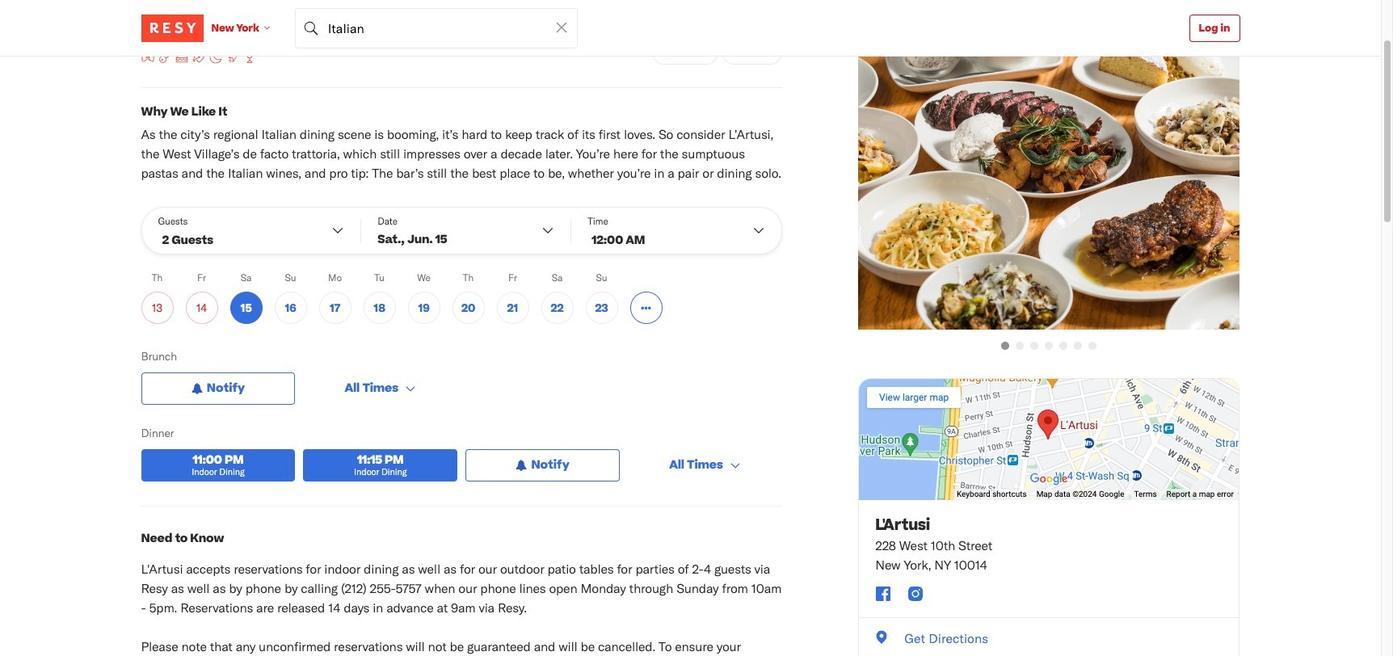 Task type: vqa. For each thing, say whether or not it's contained in the screenshot.
4.5 Out Of 5 Stars image
no



Task type: locate. For each thing, give the bounding box(es) containing it.
clear search image
[[554, 20, 569, 35]]

4.8 out of 5 stars image
[[141, 10, 167, 26]]

None field
[[295, 8, 578, 48]]



Task type: describe. For each thing, give the bounding box(es) containing it.
Search restaurants, cuisines, etc. text field
[[295, 8, 578, 48]]



